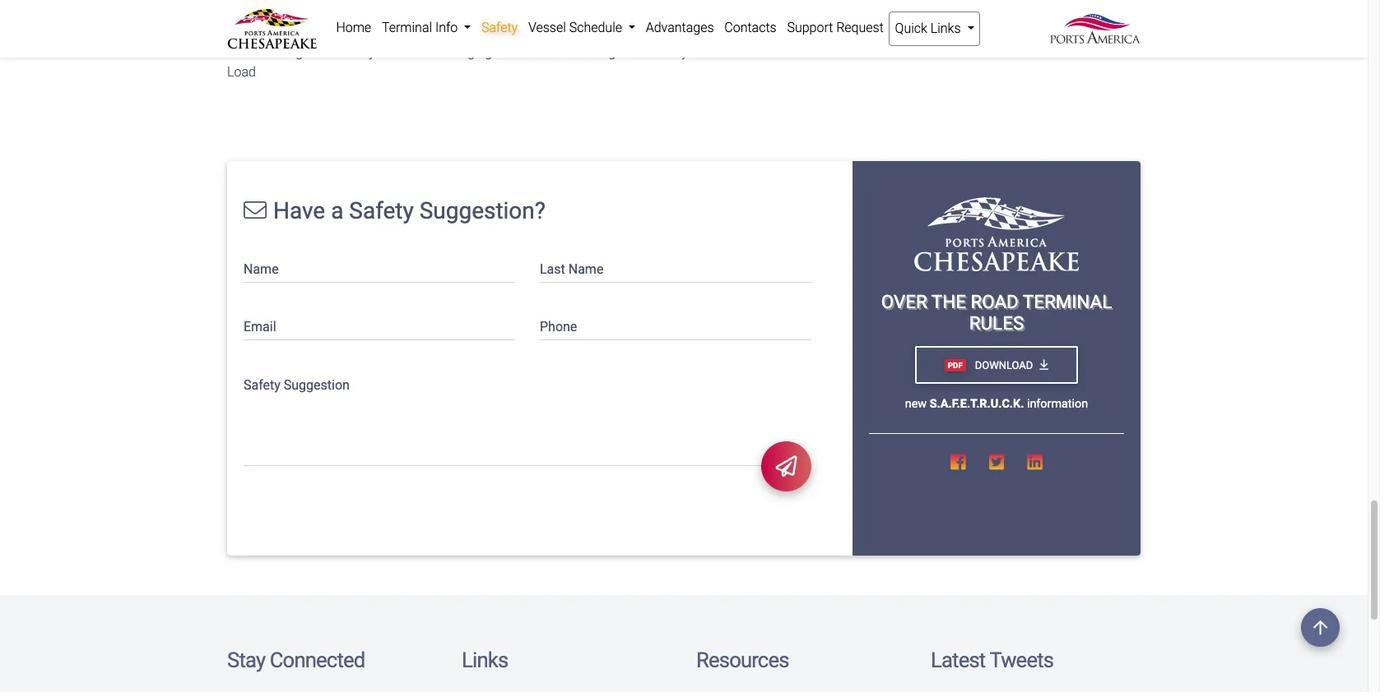 Task type: describe. For each thing, give the bounding box(es) containing it.
nmsa for nmsa - longshore safety video #7 - forklift
[[540, 44, 577, 60]]

download
[[972, 359, 1033, 372]]

new
[[905, 398, 927, 412]]

vessel schedule link
[[523, 12, 641, 44]]

safety inside nmsa - longshore safety video #6 - swinging load
[[339, 44, 375, 60]]

terminal
[[1023, 291, 1112, 312]]

seagirt terminal image
[[914, 197, 1079, 271]]

terminal info
[[382, 20, 461, 35]]

longshore for nmsa - longshore safety video #6 - swinging load
[[274, 44, 335, 60]]

contacts link
[[719, 12, 782, 44]]

email
[[244, 319, 276, 335]]

information
[[1027, 398, 1088, 412]]

connected
[[270, 649, 365, 674]]

forklift
[[752, 44, 792, 60]]

have a safety suggestion?
[[273, 197, 546, 224]]

linkedin image
[[1027, 454, 1043, 472]]

terminal
[[382, 20, 432, 35]]

nmsa - longshore safety video #6 - swinging load
[[227, 44, 492, 79]]

arrow to bottom image
[[1040, 359, 1049, 371]]

video for #6
[[378, 44, 411, 60]]

vessel
[[528, 20, 566, 35]]

go to top image
[[1301, 609, 1340, 648]]

nmsa for nmsa - longshore safety video #6 - swinging load
[[227, 44, 264, 60]]

quick links
[[895, 21, 964, 36]]

safety link
[[476, 12, 523, 44]]

phone
[[540, 319, 577, 335]]

support request link
[[782, 12, 889, 44]]

vessel schedule
[[528, 20, 625, 35]]

1 - from the left
[[267, 44, 271, 60]]

facebook square image
[[951, 454, 966, 472]]

stay connected
[[227, 649, 365, 674]]

pdf
[[948, 361, 963, 370]]

safety left the suggestion in the bottom of the page
[[244, 378, 281, 393]]

Name text field
[[244, 251, 515, 283]]

1 vertical spatial links
[[462, 649, 508, 674]]

#7
[[727, 44, 742, 60]]

video for #7
[[691, 44, 723, 60]]

Safety Suggestion text field
[[244, 367, 811, 467]]

quick
[[895, 21, 927, 36]]

suggestion
[[284, 378, 350, 393]]

stay
[[227, 649, 265, 674]]

3 - from the left
[[580, 44, 584, 60]]

quick links link
[[889, 12, 980, 46]]

over
[[881, 291, 927, 312]]

4 - from the left
[[745, 44, 749, 60]]

a
[[331, 197, 344, 224]]

swinging
[[439, 44, 492, 60]]

suggestion?
[[419, 197, 546, 224]]

longshore for nmsa - longshore safety video #7 - forklift
[[587, 44, 648, 60]]

latest
[[931, 649, 985, 674]]

info
[[435, 20, 458, 35]]

schedule
[[569, 20, 622, 35]]



Task type: vqa. For each thing, say whether or not it's contained in the screenshot.
Home link
yes



Task type: locate. For each thing, give the bounding box(es) containing it.
home link
[[331, 12, 377, 44]]

resources
[[696, 649, 789, 674]]

latest tweets
[[931, 649, 1054, 674]]

load
[[227, 64, 256, 79]]

safety
[[481, 20, 518, 35], [339, 44, 375, 60], [651, 44, 688, 60], [349, 197, 414, 224], [244, 378, 281, 393]]

2 - from the left
[[433, 44, 436, 60]]

rules
[[969, 313, 1024, 335]]

new s.a.f.e.t.r.u.c.k. information
[[905, 398, 1088, 412]]

1 name from the left
[[244, 261, 279, 277]]

tweets
[[990, 649, 1054, 674]]

0 horizontal spatial links
[[462, 649, 508, 674]]

last name
[[540, 261, 604, 277]]

nmsa - longshore safety video #7 - forklift
[[540, 44, 792, 60]]

longshore
[[274, 44, 335, 60], [587, 44, 648, 60]]

#6
[[414, 44, 429, 60]]

request
[[836, 20, 884, 35]]

contacts
[[724, 20, 777, 35]]

1 nmsa from the left
[[227, 44, 264, 60]]

last
[[540, 261, 565, 277]]

advantages link
[[641, 12, 719, 44]]

nmsa up 'load'
[[227, 44, 264, 60]]

links
[[931, 21, 961, 36], [462, 649, 508, 674]]

safety suggestion
[[244, 378, 350, 393]]

over the road terminal rules
[[881, 291, 1112, 335]]

video inside nmsa - longshore safety video #6 - swinging load
[[378, 44, 411, 60]]

safety down advantages
[[651, 44, 688, 60]]

video left the #6
[[378, 44, 411, 60]]

name right last at the top of the page
[[568, 261, 604, 277]]

twitter square image
[[989, 454, 1004, 472]]

0 horizontal spatial video
[[378, 44, 411, 60]]

nmsa
[[227, 44, 264, 60], [540, 44, 577, 60]]

2 name from the left
[[568, 261, 604, 277]]

s.a.f.e.t.r.u.c.k.
[[930, 398, 1024, 412]]

1 horizontal spatial longshore
[[587, 44, 648, 60]]

1 horizontal spatial name
[[568, 261, 604, 277]]

0 horizontal spatial name
[[244, 261, 279, 277]]

1 video from the left
[[378, 44, 411, 60]]

safety inside 'link'
[[481, 20, 518, 35]]

the
[[931, 291, 966, 312]]

2 video from the left
[[691, 44, 723, 60]]

safety up swinging
[[481, 20, 518, 35]]

name
[[244, 261, 279, 277], [568, 261, 604, 277]]

have
[[273, 197, 325, 224]]

0 horizontal spatial nmsa
[[227, 44, 264, 60]]

0 vertical spatial links
[[931, 21, 961, 36]]

name up email
[[244, 261, 279, 277]]

2 longshore from the left
[[587, 44, 648, 60]]

1 longshore from the left
[[274, 44, 335, 60]]

0 horizontal spatial longshore
[[274, 44, 335, 60]]

Email text field
[[244, 309, 515, 341]]

home
[[336, 20, 371, 35]]

advantages
[[646, 20, 714, 35]]

support request
[[787, 20, 884, 35]]

Phone text field
[[540, 309, 811, 341]]

Last Name text field
[[540, 251, 811, 283]]

safety right "a"
[[349, 197, 414, 224]]

1 horizontal spatial links
[[931, 21, 961, 36]]

nmsa down the vessel
[[540, 44, 577, 60]]

road
[[971, 291, 1019, 312]]

2 nmsa from the left
[[540, 44, 577, 60]]

longshore inside nmsa - longshore safety video #6 - swinging load
[[274, 44, 335, 60]]

terminal info link
[[377, 12, 476, 44]]

video
[[378, 44, 411, 60], [691, 44, 723, 60]]

support
[[787, 20, 833, 35]]

-
[[267, 44, 271, 60], [433, 44, 436, 60], [580, 44, 584, 60], [745, 44, 749, 60]]

safety down home
[[339, 44, 375, 60]]

1 horizontal spatial nmsa
[[540, 44, 577, 60]]

video left #7 on the top of page
[[691, 44, 723, 60]]

nmsa inside nmsa - longshore safety video #6 - swinging load
[[227, 44, 264, 60]]

1 horizontal spatial video
[[691, 44, 723, 60]]



